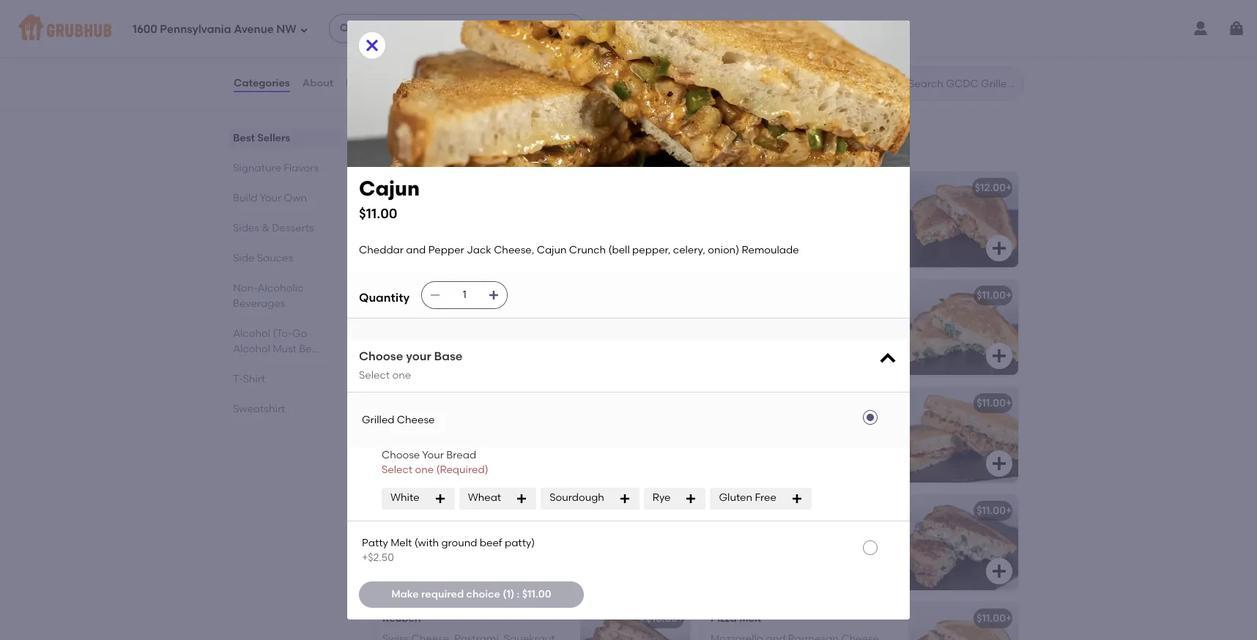 Task type: locate. For each thing, give the bounding box(es) containing it.
tomato, down mozzarella,
[[383, 540, 423, 553]]

onion) down crumble,
[[708, 244, 740, 256]]

0 horizontal spatial build
[[233, 192, 258, 204]]

reuben image
[[580, 603, 690, 641]]

0 horizontal spatial pepper
[[429, 244, 465, 256]]

tab
[[233, 326, 336, 357]]

blue inside cheddar and blue cheese, buffalo crunch (diced carrot, celery, onion), ranch and hot sauce
[[452, 310, 473, 322]]

+ for truffle herb image
[[1006, 505, 1012, 517]]

hot
[[439, 340, 457, 352]]

blue left input item quantity number field
[[421, 289, 443, 302]]

choose
[[359, 350, 403, 364], [382, 449, 420, 462]]

cheddar inside cheddar and blue cheese, buffalo crunch (diced carrot, celery, onion), ranch and hot sauce
[[383, 310, 427, 322]]

choose down "pulled"
[[382, 449, 420, 462]]

signature up famous
[[371, 122, 446, 140]]

choice
[[467, 588, 501, 601]]

svg image
[[300, 25, 308, 34], [364, 37, 381, 54], [663, 60, 680, 78], [991, 239, 1008, 257], [430, 290, 441, 301], [488, 290, 500, 301], [991, 347, 1008, 365], [878, 349, 899, 370], [991, 455, 1008, 473], [619, 493, 631, 505], [686, 493, 697, 505]]

young american image
[[580, 172, 690, 267]]

2 horizontal spatial cheese
[[827, 40, 865, 53]]

one down your
[[392, 369, 411, 382]]

choose inside choose your bread select one (required)
[[382, 449, 420, 462]]

feta
[[441, 526, 463, 538]]

1 vertical spatial crunch
[[383, 325, 419, 337]]

0 horizontal spatial mac
[[443, 433, 464, 445]]

own
[[765, 40, 789, 53], [284, 192, 307, 204]]

cheese, inside cheddar cheese, diced jalapeno, pulled pork, mac and chees, bbq sauce
[[430, 418, 470, 430]]

patty melt (with ground beef patty) +$2.50
[[362, 537, 535, 564]]

cheese,
[[612, 142, 647, 153], [434, 202, 474, 215], [777, 202, 817, 215], [494, 244, 535, 256], [476, 310, 516, 322], [766, 310, 807, 322], [430, 418, 470, 430], [846, 418, 886, 430], [465, 526, 506, 538], [766, 526, 807, 538]]

mozzarella inside the mozzarella cheese, roasted mushrooms, spinach, truffle herb aioli
[[711, 526, 764, 538]]

1 vertical spatial patty
[[362, 537, 388, 549]]

& inside tab
[[262, 222, 270, 235]]

cheese, inside the mozzarella cheese, roasted mushrooms, spinach, truffle herb aioli
[[766, 526, 807, 538]]

patty
[[649, 142, 672, 153], [362, 537, 388, 549]]

flavors down best sellers tab on the left of page
[[284, 162, 319, 174]]

2 vertical spatial diced
[[426, 540, 455, 553]]

signature
[[371, 122, 446, 140], [443, 142, 485, 153], [233, 162, 281, 174]]

crumble,
[[711, 217, 757, 230]]

mozzarella,
[[383, 526, 438, 538]]

signature flavors tab
[[233, 161, 336, 176]]

cheese, inside signature flavors gcdc's famous signature flavors: available as a grilled cheese, patty melt, or mac & cheese bowl.
[[612, 142, 647, 153]]

signature down best sellers
[[233, 162, 281, 174]]

0 vertical spatial grilled
[[791, 40, 825, 53]]

0 horizontal spatial crunch
[[383, 325, 419, 337]]

+ for pizza melt image
[[1006, 613, 1012, 625]]

pizza melt image
[[909, 603, 1019, 641]]

melt for pizza
[[740, 613, 762, 625]]

1 vertical spatial spinach,
[[508, 526, 552, 538]]

build inside tab
[[233, 192, 258, 204]]

2 horizontal spatial pepper
[[780, 418, 816, 430]]

:
[[517, 588, 520, 601]]

1 vertical spatial diced
[[473, 418, 502, 430]]

1 vertical spatial grilled
[[582, 142, 610, 153]]

$11.00 inside cajun $11.00
[[359, 205, 398, 222]]

buffalo up ranch
[[383, 289, 419, 302]]

flavors up flavors:
[[450, 122, 506, 140]]

1 vertical spatial one
[[415, 464, 434, 477]]

&
[[728, 142, 735, 153], [262, 222, 270, 235]]

2 vertical spatial crunch
[[743, 433, 780, 445]]

1 vertical spatial melt
[[740, 613, 762, 625]]

build your own
[[233, 192, 307, 204]]

build inside build your own grilled cheese $9.50 +
[[713, 40, 738, 53]]

mozzarella for pesto
[[711, 310, 764, 322]]

1 horizontal spatial your
[[422, 449, 444, 462]]

t-shirt tab
[[233, 372, 336, 387]]

signature flavors gcdc's famous signature flavors: available as a grilled cheese, patty melt, or mac & cheese bowl.
[[371, 122, 794, 153]]

$11.00
[[359, 205, 398, 222], [977, 289, 1006, 302], [977, 397, 1006, 409], [649, 505, 678, 517], [977, 505, 1006, 517], [522, 588, 552, 601], [977, 613, 1006, 625]]

2 vertical spatial jack
[[819, 418, 843, 430]]

2 horizontal spatial jack
[[819, 418, 843, 430]]

select up white
[[382, 464, 413, 477]]

0 vertical spatial mozzarella
[[711, 310, 764, 322]]

truffle down roasted
[[819, 540, 850, 553]]

0 vertical spatial diced
[[477, 202, 506, 215]]

one inside choose your base select one
[[392, 369, 411, 382]]

quantity
[[359, 291, 410, 305]]

flavors:
[[487, 142, 519, 153]]

melt right 'pizza'
[[740, 613, 762, 625]]

remoulade down pico
[[742, 244, 799, 256]]

0 vertical spatial one
[[392, 369, 411, 382]]

+ for reuben image
[[678, 613, 684, 625]]

build up sides
[[233, 192, 258, 204]]

build up $9.50
[[713, 40, 738, 53]]

cheese, inside american cheese, diced tomato, bacon
[[434, 202, 474, 215]]

1 horizontal spatial cajun
[[537, 244, 567, 256]]

0 horizontal spatial flavors
[[284, 162, 319, 174]]

cheese, inside mozzarella cheese, spinach, basil, pesto
[[766, 310, 807, 322]]

sauce down carrot,
[[460, 340, 491, 352]]

diced down feta
[[426, 540, 455, 553]]

$13.00 +
[[647, 613, 684, 625]]

spinach, inside the mozzarella cheese, roasted mushrooms, spinach, truffle herb aioli
[[773, 540, 817, 553]]

0 vertical spatial buffalo
[[383, 289, 419, 302]]

blue up carrot,
[[452, 310, 473, 322]]

$11.00 for pizza melt image
[[977, 613, 1006, 625]]

your
[[406, 350, 431, 364]]

signature inside tab
[[233, 162, 281, 174]]

tomato, down the available at left
[[508, 202, 549, 215]]

Search GCDC Grilled Cheese Bar search field
[[907, 77, 1019, 91]]

0 vertical spatial cheddar and pepper jack cheese, cajun crunch (bell pepper, celery, onion) remoulade
[[359, 244, 799, 256]]

sauce down "pulled"
[[383, 448, 414, 460]]

cheese inside signature flavors gcdc's famous signature flavors: available as a grilled cheese, patty melt, or mac & cheese bowl.
[[737, 142, 769, 153]]

0 horizontal spatial (bell
[[609, 244, 630, 256]]

$11.00 for cajun image
[[977, 397, 1006, 409]]

+ for southwest image
[[1006, 182, 1012, 194]]

own for build your own
[[284, 192, 307, 204]]

(required)
[[436, 464, 489, 477]]

diced inside cheddar cheese, diced jalapeno, pulled pork, mac and chees, bbq sauce
[[473, 418, 502, 430]]

american up bacon
[[383, 202, 431, 215]]

one
[[392, 369, 411, 382], [415, 464, 434, 477]]

signature left flavors:
[[443, 142, 485, 153]]

jack
[[749, 202, 774, 215], [467, 244, 492, 256], [819, 418, 843, 430]]

make required choice (1) : $11.00
[[392, 588, 552, 601]]

pizza
[[711, 613, 737, 625]]

1 horizontal spatial blue
[[452, 310, 473, 322]]

1 horizontal spatial cheese
[[737, 142, 769, 153]]

0 horizontal spatial patty
[[362, 537, 388, 549]]

remoulade
[[742, 244, 799, 256], [745, 448, 802, 460]]

1 vertical spatial blue
[[452, 310, 473, 322]]

reuben
[[383, 613, 421, 625]]

mozzarella for spinach,
[[711, 526, 764, 538]]

& right sides
[[262, 222, 270, 235]]

mozzarella up pesto
[[711, 310, 764, 322]]

own inside build your own grilled cheese $9.50 +
[[765, 40, 789, 53]]

2 horizontal spatial cajun
[[711, 433, 741, 445]]

select inside choose your bread select one (required)
[[382, 464, 413, 477]]

mediterranean image
[[580, 495, 690, 591]]

0 vertical spatial sauce
[[460, 340, 491, 352]]

1 horizontal spatial pepper
[[711, 202, 747, 215]]

select inside choose your base select one
[[359, 369, 390, 382]]

own inside tab
[[284, 192, 307, 204]]

cheese inside "button"
[[397, 414, 435, 426]]

0 horizontal spatial buffalo
[[383, 289, 419, 302]]

and inside cheddar cheese, diced jalapeno, pulled pork, mac and chees, bbq sauce
[[467, 433, 487, 445]]

flavors
[[450, 122, 506, 140], [284, 162, 319, 174]]

spinach, inside mozzarella cheese, spinach, basil, pesto
[[809, 310, 853, 322]]

0 horizontal spatial your
[[260, 192, 282, 204]]

(bell
[[609, 244, 630, 256], [783, 433, 804, 445]]

mac right or
[[707, 142, 726, 153]]

1 horizontal spatial pepper,
[[807, 433, 845, 445]]

crunch inside cheddar and blue cheese, buffalo crunch (diced carrot, celery, onion), ranch and hot sauce
[[383, 325, 419, 337]]

spinach, up onion on the left bottom of the page
[[508, 526, 552, 538]]

american up american cheese, diced tomato, bacon
[[416, 182, 466, 194]]

southwest image
[[909, 172, 1019, 267]]

svg image
[[1228, 20, 1246, 37], [339, 23, 351, 34], [991, 60, 1008, 78], [663, 239, 680, 257], [434, 493, 446, 505], [516, 493, 528, 505], [792, 493, 803, 505], [991, 563, 1008, 580]]

build
[[713, 40, 738, 53], [233, 192, 258, 204]]

bread
[[447, 449, 477, 462]]

0 vertical spatial select
[[359, 369, 390, 382]]

1 vertical spatial onion)
[[711, 448, 742, 460]]

mac inside signature flavors gcdc's famous signature flavors: available as a grilled cheese, patty melt, or mac & cheese bowl.
[[707, 142, 726, 153]]

1 horizontal spatial &
[[728, 142, 735, 153]]

0 vertical spatial spinach,
[[809, 310, 853, 322]]

patty inside signature flavors gcdc's famous signature flavors: available as a grilled cheese, patty melt, or mac & cheese bowl.
[[649, 142, 672, 153]]

american
[[416, 182, 466, 194], [383, 202, 431, 215]]

0 vertical spatial tomato,
[[508, 202, 549, 215]]

cheddar for cajun image
[[711, 418, 756, 430]]

2 vertical spatial grilled
[[362, 414, 395, 426]]

1 vertical spatial choose
[[382, 449, 420, 462]]

0 vertical spatial herb
[[745, 505, 770, 517]]

build for build your own grilled cheese $9.50 +
[[713, 40, 738, 53]]

your inside choose your bread select one (required)
[[422, 449, 444, 462]]

onion) up gluten in the right of the page
[[711, 448, 742, 460]]

remoulade up free
[[745, 448, 802, 460]]

own for build your own grilled cheese $9.50 +
[[765, 40, 789, 53]]

cheddar for bbq image
[[383, 418, 427, 430]]

1 horizontal spatial sauce
[[460, 340, 491, 352]]

mozzarella, feta cheese, spinach, tomato, diced red onion
[[383, 526, 552, 553]]

1 vertical spatial sauce
[[383, 448, 414, 460]]

2 vertical spatial spinach,
[[773, 540, 817, 553]]

0 vertical spatial cajun
[[359, 176, 420, 201]]

blue
[[421, 289, 443, 302], [452, 310, 473, 322]]

0 vertical spatial patty
[[649, 142, 672, 153]]

0 vertical spatial truffle
[[711, 505, 743, 517]]

avenue
[[234, 22, 274, 36]]

0 horizontal spatial one
[[392, 369, 411, 382]]

select down ranch
[[359, 369, 390, 382]]

0 horizontal spatial jack
[[467, 244, 492, 256]]

onion
[[479, 540, 509, 553]]

basil,
[[855, 310, 881, 322]]

flavors for signature flavors gcdc's famous signature flavors: available as a grilled cheese, patty melt, or mac & cheese bowl.
[[450, 122, 506, 140]]

1 horizontal spatial grilled
[[582, 142, 610, 153]]

american inside american cheese, diced tomato, bacon
[[383, 202, 431, 215]]

diced up chees,
[[473, 418, 502, 430]]

your inside build your own tab
[[260, 192, 282, 204]]

spinach, down roasted
[[773, 540, 817, 553]]

buffalo inside cheddar and blue cheese, buffalo crunch (diced carrot, celery, onion), ranch and hot sauce
[[519, 310, 554, 322]]

build for build your own
[[233, 192, 258, 204]]

0 vertical spatial signature
[[371, 122, 446, 140]]

0 horizontal spatial grilled
[[362, 414, 395, 426]]

truffle herb image
[[909, 495, 1019, 591]]

1 horizontal spatial patty
[[649, 142, 672, 153]]

best sellers tab
[[233, 130, 336, 146]]

1 horizontal spatial herb
[[853, 540, 877, 553]]

choose left your
[[359, 350, 403, 364]]

1 mozzarella from the top
[[711, 310, 764, 322]]

0 horizontal spatial tomato,
[[383, 540, 423, 553]]

1 horizontal spatial melt
[[740, 613, 762, 625]]

your
[[741, 40, 763, 53], [260, 192, 282, 204], [422, 449, 444, 462]]

1 horizontal spatial truffle
[[819, 540, 850, 553]]

melt left (with
[[391, 537, 412, 549]]

sauce inside cheddar cheese, diced jalapeno, pulled pork, mac and chees, bbq sauce
[[383, 448, 414, 460]]

1 vertical spatial your
[[260, 192, 282, 204]]

crunch
[[569, 244, 606, 256], [383, 325, 419, 337], [743, 433, 780, 445]]

one inside choose your bread select one (required)
[[415, 464, 434, 477]]

1 vertical spatial build
[[233, 192, 258, 204]]

1 horizontal spatial flavors
[[450, 122, 506, 140]]

sauces
[[257, 252, 293, 265]]

mozzarella up mushrooms,
[[711, 526, 764, 538]]

cheese
[[827, 40, 865, 53], [737, 142, 769, 153], [397, 414, 435, 426]]

1 horizontal spatial tomato,
[[508, 202, 549, 215]]

cajun
[[359, 176, 420, 201], [537, 244, 567, 256], [711, 433, 741, 445]]

jalapeno,
[[504, 418, 555, 430]]

0 vertical spatial melt
[[391, 537, 412, 549]]

patty left melt,
[[649, 142, 672, 153]]

0 horizontal spatial pepper,
[[633, 244, 671, 256]]

jack inside 'pepper jack cheese, chorizo crumble, pico de gallo, avocado crema'
[[749, 202, 774, 215]]

t-
[[233, 373, 243, 386]]

spinach, left basil,
[[809, 310, 853, 322]]

mac up bread
[[443, 433, 464, 445]]

pepper jack cheese, chorizo crumble, pico de gallo, avocado crema
[[711, 202, 876, 245]]

herb
[[745, 505, 770, 517], [853, 540, 877, 553]]

2 horizontal spatial crunch
[[743, 433, 780, 445]]

carrot,
[[456, 325, 489, 337]]

1 vertical spatial herb
[[853, 540, 877, 553]]

diced down flavors:
[[477, 202, 506, 215]]

tomato,
[[508, 202, 549, 215], [383, 540, 423, 553]]

choose for choose your bread
[[382, 449, 420, 462]]

truffle herb
[[711, 505, 770, 517]]

mac
[[707, 142, 726, 153], [443, 433, 464, 445]]

main navigation navigation
[[0, 0, 1258, 57]]

1 vertical spatial tomato,
[[383, 540, 423, 553]]

make
[[392, 588, 419, 601]]

sauce inside cheddar and blue cheese, buffalo crunch (diced carrot, celery, onion), ranch and hot sauce
[[460, 340, 491, 352]]

+
[[739, 57, 746, 70], [1006, 182, 1012, 194], [1006, 289, 1012, 302], [1006, 397, 1012, 409], [678, 505, 684, 517], [1006, 505, 1012, 517], [678, 613, 684, 625], [1006, 613, 1012, 625]]

grilled cheese button
[[347, 393, 910, 449]]

$11.00 + for mozzarella, feta cheese, spinach, tomato, diced red onion
[[649, 505, 684, 517]]

+ for mediterranean image
[[678, 505, 684, 517]]

grilled inside build your own grilled cheese $9.50 +
[[791, 40, 825, 53]]

your inside build your own grilled cheese $9.50 +
[[741, 40, 763, 53]]

0 vertical spatial cheese
[[827, 40, 865, 53]]

onion)
[[708, 244, 740, 256], [711, 448, 742, 460]]

one for your
[[392, 369, 411, 382]]

cheddar inside cheddar cheese, diced jalapeno, pulled pork, mac and chees, bbq sauce
[[383, 418, 427, 430]]

sides
[[233, 222, 259, 235]]

buffalo up onion),
[[519, 310, 554, 322]]

side
[[233, 252, 255, 265]]

0 horizontal spatial melt
[[391, 537, 412, 549]]

choose inside choose your base select one
[[359, 350, 403, 364]]

1 horizontal spatial one
[[415, 464, 434, 477]]

2 vertical spatial cheese
[[397, 414, 435, 426]]

select
[[359, 369, 390, 382], [382, 464, 413, 477]]

famous
[[407, 142, 441, 153]]

patty up +$2.50
[[362, 537, 388, 549]]

melt inside patty melt (with ground beef patty) +$2.50
[[391, 537, 412, 549]]

diced inside american cheese, diced tomato, bacon
[[477, 202, 506, 215]]

2 vertical spatial signature
[[233, 162, 281, 174]]

soup
[[426, 40, 451, 53]]

truffle
[[711, 505, 743, 517], [819, 540, 850, 553]]

2 horizontal spatial grilled
[[791, 40, 825, 53]]

0 vertical spatial (bell
[[609, 244, 630, 256]]

flavors inside tab
[[284, 162, 319, 174]]

2 mozzarella from the top
[[711, 526, 764, 538]]

2 vertical spatial celery,
[[847, 433, 880, 445]]

flavors inside signature flavors gcdc's famous signature flavors: available as a grilled cheese, patty melt, or mac & cheese bowl.
[[450, 122, 506, 140]]

1 vertical spatial select
[[382, 464, 413, 477]]

(with
[[415, 537, 439, 549]]

choose your bread select one (required)
[[382, 449, 489, 477]]

alcoholic
[[258, 282, 304, 295]]

& right or
[[728, 142, 735, 153]]

green goddess image
[[909, 280, 1019, 375]]

0 horizontal spatial blue
[[421, 289, 443, 302]]

available
[[521, 142, 560, 153]]

1 vertical spatial american
[[383, 202, 431, 215]]

$12.00
[[975, 182, 1006, 194]]

truffle down gluten in the right of the page
[[711, 505, 743, 517]]

mozzarella inside mozzarella cheese, spinach, basil, pesto
[[711, 310, 764, 322]]

1 vertical spatial celery,
[[492, 325, 524, 337]]

0 horizontal spatial cajun
[[359, 176, 420, 201]]

sweatshirt
[[233, 403, 285, 416]]

about
[[302, 77, 334, 89]]

1 vertical spatial own
[[284, 192, 307, 204]]

ground
[[441, 537, 477, 549]]

0 horizontal spatial celery,
[[492, 325, 524, 337]]

1 horizontal spatial own
[[765, 40, 789, 53]]

one down 'pork,'
[[415, 464, 434, 477]]



Task type: vqa. For each thing, say whether or not it's contained in the screenshot.
Sauce in the Cheddar Cheese, Diced Jalapeno, Pulled Pork, Mac and Chees, BBQ Sauce
yes



Task type: describe. For each thing, give the bounding box(es) containing it.
0 horizontal spatial truffle
[[711, 505, 743, 517]]

bowl.
[[771, 142, 794, 153]]

0 vertical spatial onion)
[[708, 244, 740, 256]]

select for choose your bread
[[382, 464, 413, 477]]

gallo,
[[800, 217, 829, 230]]

celery, inside cheddar and blue cheese, buffalo crunch (diced carrot, celery, onion), ranch and hot sauce
[[492, 325, 524, 337]]

sides & desserts
[[233, 222, 314, 235]]

categories
[[234, 77, 290, 89]]

+ for cajun image
[[1006, 397, 1012, 409]]

buffalo blue
[[383, 289, 443, 302]]

signature for signature flavors
[[233, 162, 281, 174]]

tomato soup cup $4.00
[[385, 40, 475, 70]]

nw
[[277, 22, 297, 36]]

pico
[[759, 217, 781, 230]]

$11.00 for truffle herb image
[[977, 505, 1006, 517]]

spinach, inside mozzarella, feta cheese, spinach, tomato, diced red onion
[[508, 526, 552, 538]]

$11.00 + for cheddar and pepper jack cheese, cajun crunch (bell pepper, celery, onion) remoulade
[[977, 397, 1012, 409]]

mediterranean
[[383, 505, 458, 517]]

aioli
[[711, 555, 732, 568]]

cheese, inside cheddar and blue cheese, buffalo crunch (diced carrot, celery, onion), ranch and hot sauce
[[476, 310, 516, 322]]

shirt
[[243, 373, 265, 386]]

1600
[[133, 22, 157, 36]]

reviews
[[346, 77, 387, 89]]

melt,
[[674, 142, 694, 153]]

young
[[383, 182, 414, 194]]

0 horizontal spatial herb
[[745, 505, 770, 517]]

0 vertical spatial celery,
[[673, 244, 706, 256]]

select for choose your base
[[359, 369, 390, 382]]

1 vertical spatial signature
[[443, 142, 485, 153]]

chorizo
[[819, 202, 858, 215]]

wheat
[[468, 492, 501, 505]]

& inside signature flavors gcdc's famous signature flavors: available as a grilled cheese, patty melt, or mac & cheese bowl.
[[728, 142, 735, 153]]

1 vertical spatial (bell
[[783, 433, 804, 445]]

base
[[434, 350, 463, 364]]

diced for jalapeno,
[[473, 418, 502, 430]]

build your own grilled cheese $9.50 +
[[713, 40, 865, 70]]

pennsylvania
[[160, 22, 231, 36]]

american cheese, diced tomato, bacon
[[383, 202, 549, 230]]

patty)
[[505, 537, 535, 549]]

2 vertical spatial cajun
[[711, 433, 741, 445]]

gluten
[[719, 492, 753, 505]]

chees,
[[489, 433, 523, 445]]

herb inside the mozzarella cheese, roasted mushrooms, spinach, truffle herb aioli
[[853, 540, 877, 553]]

your for choose your bread select one (required)
[[422, 449, 444, 462]]

cheese inside build your own grilled cheese $9.50 +
[[827, 40, 865, 53]]

sweatshirt tab
[[233, 402, 336, 417]]

+$2.50
[[362, 552, 394, 564]]

1 vertical spatial cajun
[[537, 244, 567, 256]]

1600 pennsylvania avenue nw
[[133, 22, 297, 36]]

tomato
[[385, 40, 423, 53]]

$9.50
[[713, 57, 739, 70]]

reviews button
[[345, 57, 388, 110]]

red
[[457, 540, 477, 553]]

cajun image
[[909, 388, 1019, 483]]

$12.00 +
[[975, 182, 1012, 194]]

cheese, inside mozzarella, feta cheese, spinach, tomato, diced red onion
[[465, 526, 506, 538]]

white
[[391, 492, 420, 505]]

patty inside patty melt (with ground beef patty) +$2.50
[[362, 537, 388, 549]]

pepper inside 'pepper jack cheese, chorizo crumble, pico de gallo, avocado crema'
[[711, 202, 747, 215]]

rye
[[653, 492, 671, 505]]

truffle inside the mozzarella cheese, roasted mushrooms, spinach, truffle herb aioli
[[819, 540, 850, 553]]

(diced
[[422, 325, 454, 337]]

best sellers
[[233, 132, 290, 144]]

sides & desserts tab
[[233, 221, 336, 236]]

young american
[[383, 182, 466, 194]]

signature flavors
[[233, 162, 319, 174]]

diced inside mozzarella, feta cheese, spinach, tomato, diced red onion
[[426, 540, 455, 553]]

cheddar for buffalo blue image
[[383, 310, 427, 322]]

signature for signature flavors gcdc's famous signature flavors: available as a grilled cheese, patty melt, or mac & cheese bowl.
[[371, 122, 446, 140]]

ranch
[[383, 340, 415, 352]]

bbq image
[[580, 388, 690, 483]]

svg image inside main navigation navigation
[[300, 25, 308, 34]]

mac inside cheddar cheese, diced jalapeno, pulled pork, mac and chees, bbq sauce
[[443, 433, 464, 445]]

bacon
[[383, 217, 415, 230]]

2 vertical spatial pepper
[[780, 418, 816, 430]]

sellers
[[257, 132, 290, 144]]

your for build your own grilled cheese $9.50 +
[[741, 40, 763, 53]]

side sauces
[[233, 252, 293, 265]]

cheddar and blue cheese, buffalo crunch (diced carrot, celery, onion), ranch and hot sauce
[[383, 310, 561, 352]]

$4.00
[[385, 57, 412, 70]]

about button
[[302, 57, 334, 110]]

non-alcoholic beverages tab
[[233, 281, 336, 311]]

diced for tomato,
[[477, 202, 506, 215]]

pulled
[[383, 433, 413, 445]]

crema
[[711, 232, 746, 245]]

grilled inside "button"
[[362, 414, 395, 426]]

(1)
[[503, 588, 515, 601]]

melt for patty
[[391, 537, 412, 549]]

bbq
[[526, 433, 548, 445]]

+ inside build your own grilled cheese $9.50 +
[[739, 57, 746, 70]]

pizza melt
[[711, 613, 762, 625]]

$11.00 for mediterranean image
[[649, 505, 678, 517]]

0 vertical spatial remoulade
[[742, 244, 799, 256]]

or
[[697, 142, 705, 153]]

Input item quantity number field
[[449, 282, 481, 309]]

categories button
[[233, 57, 291, 110]]

cheese, inside 'pepper jack cheese, chorizo crumble, pico de gallo, avocado crema'
[[777, 202, 817, 215]]

+ for green goddess image
[[1006, 289, 1012, 302]]

choose for choose your base
[[359, 350, 403, 364]]

1 vertical spatial remoulade
[[745, 448, 802, 460]]

build your own tab
[[233, 191, 336, 206]]

de
[[783, 217, 797, 230]]

0 vertical spatial pepper,
[[633, 244, 671, 256]]

mozzarella cheese, roasted mushrooms, spinach, truffle herb aioli
[[711, 526, 877, 568]]

one for your
[[415, 464, 434, 477]]

tomato, inside american cheese, diced tomato, bacon
[[508, 202, 549, 215]]

search icon image
[[885, 75, 903, 92]]

beef
[[480, 537, 502, 549]]

gluten free
[[719, 492, 777, 505]]

tomato, inside mozzarella, feta cheese, spinach, tomato, diced red onion
[[383, 540, 423, 553]]

grilled inside signature flavors gcdc's famous signature flavors: available as a grilled cheese, patty melt, or mac & cheese bowl.
[[582, 142, 610, 153]]

side sauces tab
[[233, 251, 336, 266]]

gcdc's
[[371, 142, 405, 153]]

buffalo blue image
[[580, 280, 690, 375]]

cheddar cheese, diced jalapeno, pulled pork, mac and chees, bbq sauce button
[[374, 388, 690, 483]]

$11.00 for green goddess image
[[977, 289, 1006, 302]]

onion) inside cheddar and pepper jack cheese, cajun crunch (bell pepper, celery, onion) remoulade
[[711, 448, 742, 460]]

$11.00 + for mozzarella cheese, roasted mushrooms, spinach, truffle herb aioli
[[977, 505, 1012, 517]]

your for build your own
[[260, 192, 282, 204]]

roasted
[[809, 526, 850, 538]]

choose your base select one
[[359, 350, 463, 382]]

flavors for signature flavors
[[284, 162, 319, 174]]

sourdough
[[550, 492, 604, 505]]

desserts
[[272, 222, 314, 235]]

grilled cheese
[[362, 414, 435, 426]]

best
[[233, 132, 255, 144]]

0 vertical spatial american
[[416, 182, 466, 194]]

1 horizontal spatial crunch
[[569, 244, 606, 256]]

1 vertical spatial pepper
[[429, 244, 465, 256]]

non-
[[233, 282, 258, 295]]

pork,
[[416, 433, 440, 445]]

$13.00
[[647, 613, 678, 625]]

0 vertical spatial blue
[[421, 289, 443, 302]]

pesto
[[711, 325, 738, 337]]

non-alcoholic beverages
[[233, 282, 304, 310]]

mushrooms,
[[711, 540, 771, 553]]

free
[[755, 492, 777, 505]]

1 vertical spatial cheddar and pepper jack cheese, cajun crunch (bell pepper, celery, onion) remoulade
[[711, 418, 886, 460]]

cajun $11.00
[[359, 176, 420, 222]]



